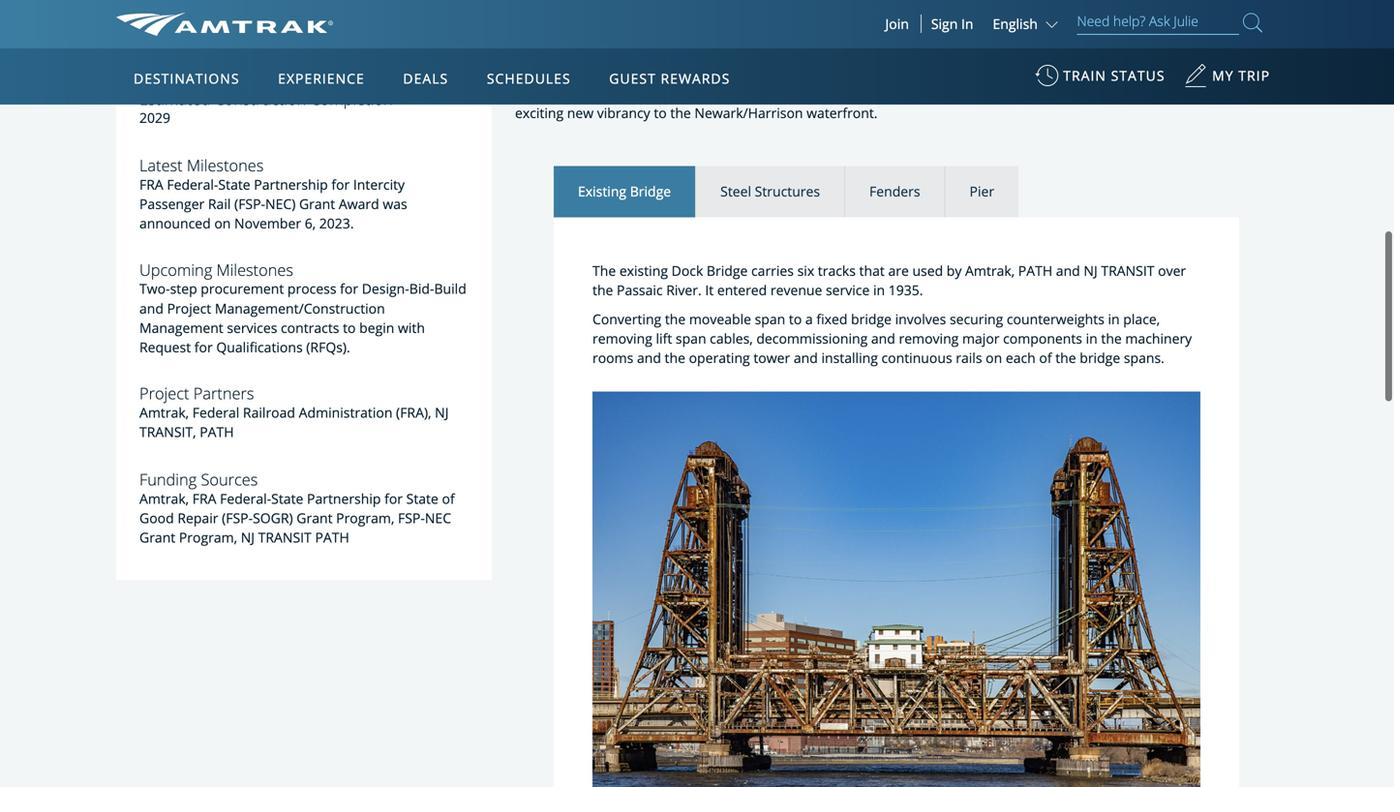 Task type: locate. For each thing, give the bounding box(es) containing it.
spans.
[[1124, 348, 1165, 367]]

rail
[[727, 84, 747, 103]]

cared
[[229, 24, 265, 42]]

guest rewards
[[609, 69, 730, 88]]

1 vertical spatial fra
[[192, 489, 216, 508]]

0 horizontal spatial improve
[[941, 26, 994, 44]]

transit inside funding sources amtrak, fra federal-state partnership for state of good repair (fsp-sogr) grant program, fsp-nec grant program, nj transit path
[[258, 528, 312, 547]]

(fsp- down sources
[[222, 509, 253, 527]]

converting down passaic
[[593, 310, 662, 328]]

project up transit,
[[139, 383, 189, 404]]

0 vertical spatial nec
[[1103, 26, 1129, 44]]

request
[[139, 338, 191, 356]]

was
[[383, 195, 407, 213]]

1 horizontal spatial by
[[977, 84, 992, 103]]

add
[[1220, 84, 1245, 103]]

0 horizontal spatial a
[[806, 310, 813, 328]]

span right the lift
[[676, 329, 706, 347]]

nj up counterweights in the top right of the page
[[1084, 261, 1098, 280]]

application
[[188, 162, 653, 433]]

1 horizontal spatial it
[[1018, 65, 1026, 83]]

2 horizontal spatial bridge
[[707, 261, 748, 280]]

grant down good at the left bottom of page
[[139, 528, 175, 547]]

(fsp- inside latest milestones fra federal-state partnership for intercity passenger rail (fsp-nec) grant award was announced on november 6, 2023.
[[234, 195, 265, 213]]

0 vertical spatial by
[[977, 84, 992, 103]]

2 horizontal spatial path
[[1018, 261, 1053, 280]]

the down the
[[593, 281, 613, 299]]

by right used
[[947, 261, 962, 280]]

1 vertical spatial nec
[[425, 509, 451, 527]]

0 horizontal spatial will
[[917, 26, 938, 44]]

0 horizontal spatial dock
[[299, 4, 331, 23]]

steel structures list item
[[696, 166, 845, 217]]

(fsp- up november
[[234, 195, 265, 213]]

for inside elevated perception of dock bridge as well as maintained cared for structure enhanced community/bridge aesthetics
[[268, 24, 287, 42]]

on inside comprehensive rehabilitation of this steel-through truss bridge will improve reliability on the nec and extend the useful life of this critical asset. converting the bridge from a moveable to fixed span will save millions of dollars in annual maintenance expenses, minimizing the risk of more costly repairs in the future. it is also expected to improve travel times for intercity and commuter rail passengers, enhance worker safety by upgrading access to the bridge and add exciting new vibrancy to the newark/harrison waterfront.
[[1058, 26, 1075, 44]]

0 horizontal spatial fra
[[139, 175, 163, 194]]

1 horizontal spatial dock
[[672, 261, 703, 280]]

risk
[[765, 65, 787, 83]]

0 horizontal spatial converting
[[593, 310, 662, 328]]

as right well
[[425, 4, 439, 23]]

0 horizontal spatial program,
[[179, 528, 237, 547]]

1 horizontal spatial on
[[986, 348, 1002, 367]]

1 vertical spatial program,
[[179, 528, 237, 547]]

steel structures
[[721, 182, 820, 200]]

fra inside funding sources amtrak, fra federal-state partnership for state of good repair (fsp-sogr) grant program, fsp-nec grant program, nj transit path
[[192, 489, 216, 508]]

to down guest rewards
[[654, 104, 667, 122]]

0 horizontal spatial federal-
[[167, 175, 218, 194]]

the left the machinery
[[1101, 329, 1122, 347]]

1 horizontal spatial fra
[[192, 489, 216, 508]]

0 vertical spatial moveable
[[851, 45, 914, 64]]

in down that on the top right of the page
[[873, 281, 885, 299]]

dock bridge stands against blue skies in new jersey image
[[593, 392, 1201, 787]]

millions
[[1059, 45, 1108, 64]]

span up future. on the right
[[968, 45, 999, 64]]

0 vertical spatial project
[[167, 299, 211, 317]]

grant right sogr)
[[297, 509, 333, 527]]

nj inside project partners amtrak, federal railroad administration (fra), nj transit, path
[[435, 403, 449, 422]]

0 horizontal spatial fixed
[[817, 310, 848, 328]]

2 vertical spatial nj
[[241, 528, 255, 547]]

to
[[917, 45, 930, 64], [1134, 65, 1147, 83], [1108, 84, 1121, 103], [654, 104, 667, 122], [789, 310, 802, 328], [343, 318, 356, 337]]

funding sources amtrak, fra federal-state partnership for state of good repair (fsp-sogr) grant program, fsp-nec grant program, nj transit path
[[139, 469, 455, 547]]

0 vertical spatial grant
[[299, 195, 335, 213]]

process
[[287, 280, 337, 298]]

span
[[968, 45, 999, 64], [755, 310, 786, 328], [676, 329, 706, 347]]

state up rail
[[218, 175, 250, 194]]

0 horizontal spatial path
[[200, 423, 234, 441]]

a inside comprehensive rehabilitation of this steel-through truss bridge will improve reliability on the nec and extend the useful life of this critical asset. converting the bridge from a moveable to fixed span will save millions of dollars in annual maintenance expenses, minimizing the risk of more costly repairs in the future. it is also expected to improve travel times for intercity and commuter rail passengers, enhance worker safety by upgrading access to the bridge and add exciting new vibrancy to the newark/harrison waterfront.
[[840, 45, 848, 64]]

federal- inside funding sources amtrak, fra federal-state partnership for state of good repair (fsp-sogr) grant program, fsp-nec grant program, nj transit path
[[220, 489, 271, 508]]

transit down sogr)
[[258, 528, 312, 547]]

0 horizontal spatial it
[[705, 281, 714, 299]]

converting
[[665, 45, 734, 64], [593, 310, 662, 328]]

amtrak, inside project partners amtrak, federal railroad administration (fra), nj transit, path
[[139, 403, 189, 422]]

amtrak,
[[965, 261, 1015, 280], [139, 403, 189, 422], [139, 489, 189, 508]]

path inside the existing dock bridge carries six tracks that are used by amtrak, path and nj transit over the passaic river. it entered revenue service in 1935.
[[1018, 261, 1053, 280]]

and down "travel"
[[1193, 84, 1217, 103]]

times
[[515, 84, 550, 103]]

on up millions
[[1058, 26, 1075, 44]]

0 vertical spatial nj
[[1084, 261, 1098, 280]]

as left well
[[379, 4, 393, 23]]

1 vertical spatial a
[[806, 310, 813, 328]]

state up fsp-
[[406, 489, 438, 508]]

fra up repair
[[192, 489, 216, 508]]

in down extend
[[1174, 45, 1186, 64]]

bridge inside the existing dock bridge carries six tracks that are used by amtrak, path and nj transit over the passaic river. it entered revenue service in 1935.
[[707, 261, 748, 280]]

nec inside comprehensive rehabilitation of this steel-through truss bridge will improve reliability on the nec and extend the useful life of this critical asset. converting the bridge from a moveable to fixed span will save millions of dollars in annual maintenance expenses, minimizing the risk of more costly repairs in the future. it is also expected to improve travel times for intercity and commuter rail passengers, enhance worker safety by upgrading access to the bridge and add exciting new vibrancy to the newark/harrison waterfront.
[[1103, 26, 1129, 44]]

a up decommissioning
[[806, 310, 813, 328]]

path
[[1018, 261, 1053, 280], [200, 423, 234, 441], [315, 528, 349, 547]]

critical
[[581, 45, 622, 64]]

will down reliability
[[1002, 45, 1023, 64]]

transit left over
[[1101, 261, 1155, 280]]

to left the begin
[[343, 318, 356, 337]]

for down the "maintenance"
[[554, 84, 572, 103]]

1 horizontal spatial path
[[315, 528, 349, 547]]

0 vertical spatial it
[[1018, 65, 1026, 83]]

0 vertical spatial path
[[1018, 261, 1053, 280]]

0 vertical spatial fixed
[[934, 45, 965, 64]]

0 vertical spatial amtrak,
[[965, 261, 1015, 280]]

removing up rooms
[[593, 329, 653, 347]]

grant inside latest milestones fra federal-state partnership for intercity passenger rail (fsp-nec) grant award was announced on november 6, 2023.
[[299, 195, 335, 213]]

of inside elevated perception of dock bridge as well as maintained cared for structure enhanced community/bridge aesthetics
[[283, 4, 296, 23]]

this left "steel-"
[[722, 26, 745, 44]]

amtrak, for partners
[[139, 403, 189, 422]]

1 horizontal spatial removing
[[899, 329, 959, 347]]

0 horizontal spatial state
[[218, 175, 250, 194]]

as
[[379, 4, 393, 23], [425, 4, 439, 23]]

1 vertical spatial nj
[[435, 403, 449, 422]]

1 horizontal spatial as
[[425, 4, 439, 23]]

span inside comprehensive rehabilitation of this steel-through truss bridge will improve reliability on the nec and extend the useful life of this critical asset. converting the bridge from a moveable to fixed span will save millions of dollars in annual maintenance expenses, minimizing the risk of more costly repairs in the future. it is also expected to improve travel times for intercity and commuter rail passengers, enhance worker safety by upgrading access to the bridge and add exciting new vibrancy to the newark/harrison waterfront.
[[968, 45, 999, 64]]

moveable up costly
[[851, 45, 914, 64]]

1 vertical spatial project
[[139, 383, 189, 404]]

train status
[[1063, 66, 1165, 85]]

project partners amtrak, federal railroad administration (fra), nj transit, path
[[139, 383, 449, 441]]

two-
[[139, 280, 170, 298]]

grant up the 6,
[[299, 195, 335, 213]]

it inside comprehensive rehabilitation of this steel-through truss bridge will improve reliability on the nec and extend the useful life of this critical asset. converting the bridge from a moveable to fixed span will save millions of dollars in annual maintenance expenses, minimizing the risk of more costly repairs in the future. it is also expected to improve travel times for intercity and commuter rail passengers, enhance worker safety by upgrading access to the bridge and add exciting new vibrancy to the newark/harrison waterfront.
[[1018, 65, 1026, 83]]

for up community/bridge
[[268, 24, 287, 42]]

2 vertical spatial bridge
[[707, 261, 748, 280]]

by down future. on the right
[[977, 84, 992, 103]]

sign in button
[[931, 15, 974, 33]]

project down step
[[167, 299, 211, 317]]

train
[[1063, 66, 1107, 85]]

will right join
[[917, 26, 938, 44]]

1 as from the left
[[379, 4, 393, 23]]

it left is
[[1018, 65, 1026, 83]]

and down two-
[[139, 299, 164, 317]]

1 horizontal spatial moveable
[[851, 45, 914, 64]]

1 vertical spatial moveable
[[689, 310, 751, 328]]

dock inside elevated perception of dock bridge as well as maintained cared for structure enhanced community/bridge aesthetics
[[299, 4, 331, 23]]

this down comprehensive
[[554, 45, 577, 64]]

in down counterweights in the top right of the page
[[1086, 329, 1098, 347]]

milestones
[[187, 155, 264, 176], [216, 259, 293, 281]]

on inside latest milestones fra federal-state partnership for intercity passenger rail (fsp-nec) grant award was announced on november 6, 2023.
[[214, 214, 231, 232]]

1 horizontal spatial a
[[840, 45, 848, 64]]

1 vertical spatial bridge
[[630, 182, 671, 200]]

0 vertical spatial bridge
[[335, 4, 376, 23]]

2 horizontal spatial span
[[968, 45, 999, 64]]

improve up future. on the right
[[941, 26, 994, 44]]

moveable inside comprehensive rehabilitation of this steel-through truss bridge will improve reliability on the nec and extend the useful life of this critical asset. converting the bridge from a moveable to fixed span will save millions of dollars in annual maintenance expenses, minimizing the risk of more costly repairs in the future. it is also expected to improve travel times for intercity and commuter rail passengers, enhance worker safety by upgrading access to the bridge and add exciting new vibrancy to the newark/harrison waterfront.
[[851, 45, 914, 64]]

moveable up cables,
[[689, 310, 751, 328]]

good
[[139, 509, 174, 527]]

1 horizontal spatial fixed
[[934, 45, 965, 64]]

1 vertical spatial partnership
[[307, 489, 381, 508]]

removing down involves
[[899, 329, 959, 347]]

expected
[[1072, 65, 1130, 83]]

0 vertical spatial fra
[[139, 175, 163, 194]]

this
[[722, 26, 745, 44], [554, 45, 577, 64]]

1 vertical spatial converting
[[593, 310, 662, 328]]

0 horizontal spatial nj
[[241, 528, 255, 547]]

0 vertical spatial (fsp-
[[234, 195, 265, 213]]

1 vertical spatial on
[[214, 214, 231, 232]]

structures
[[755, 182, 820, 200]]

on
[[1058, 26, 1075, 44], [214, 214, 231, 232], [986, 348, 1002, 367]]

intercity
[[353, 175, 405, 194]]

2 horizontal spatial nj
[[1084, 261, 1098, 280]]

bridge right the existing
[[630, 182, 671, 200]]

1 vertical spatial amtrak,
[[139, 403, 189, 422]]

completion
[[310, 88, 393, 110]]

rooms
[[593, 348, 634, 367]]

1 horizontal spatial state
[[271, 489, 303, 508]]

nec inside funding sources amtrak, fra federal-state partnership for state of good repair (fsp-sogr) grant program, fsp-nec grant program, nj transit path
[[425, 509, 451, 527]]

federal- up sogr)
[[220, 489, 271, 508]]

amtrak, up transit,
[[139, 403, 189, 422]]

for up fsp-
[[384, 489, 403, 508]]

project inside upcoming milestones two-step procurement process for design-bid-build and project management/construction management services contracts to begin with request for qualifications (rfqs).
[[167, 299, 211, 317]]

a inside converting the moveable span to a fixed bridge involves securing counterweights in place, removing lift span cables, decommissioning and removing major components in the machinery rooms and the operating tower and installing continuous rails on each of the bridge spans.
[[806, 310, 813, 328]]

(fsp- inside funding sources amtrak, fra federal-state partnership for state of good repair (fsp-sogr) grant program, fsp-nec grant program, nj transit path
[[222, 509, 253, 527]]

milestones up rail
[[187, 155, 264, 176]]

fixed inside converting the moveable span to a fixed bridge involves securing counterweights in place, removing lift span cables, decommissioning and removing major components in the machinery rooms and the operating tower and installing continuous rails on each of the bridge spans.
[[817, 310, 848, 328]]

for
[[268, 24, 287, 42], [554, 84, 572, 103], [331, 175, 350, 194], [340, 280, 358, 298], [194, 338, 213, 356], [384, 489, 403, 508]]

fixed
[[934, 45, 965, 64], [817, 310, 848, 328]]

travel
[[1206, 65, 1242, 83]]

1 horizontal spatial nec
[[1103, 26, 1129, 44]]

for up award
[[331, 175, 350, 194]]

components
[[1003, 329, 1083, 347]]

a down truss on the right of the page
[[840, 45, 848, 64]]

estimated
[[139, 88, 210, 110]]

0 horizontal spatial bridge
[[335, 4, 376, 23]]

structure
[[290, 24, 348, 42]]

partnership up nec)
[[254, 175, 328, 194]]

0 vertical spatial on
[[1058, 26, 1075, 44]]

span up tower
[[755, 310, 786, 328]]

bridge left spans.
[[1080, 348, 1121, 367]]

the
[[1079, 26, 1099, 44], [1208, 26, 1228, 44], [738, 45, 758, 64], [740, 65, 761, 83], [947, 65, 968, 83], [1124, 84, 1145, 103], [670, 104, 691, 122], [593, 281, 613, 299], [665, 310, 686, 328], [1101, 329, 1122, 347], [665, 348, 686, 367], [1056, 348, 1076, 367]]

my
[[1212, 66, 1234, 85]]

in
[[961, 15, 974, 33]]

it right river.
[[705, 281, 714, 299]]

upcoming
[[139, 259, 212, 281]]

1 vertical spatial by
[[947, 261, 962, 280]]

2 horizontal spatial on
[[1058, 26, 1075, 44]]

nj
[[1084, 261, 1098, 280], [435, 403, 449, 422], [241, 528, 255, 547]]

fixed down sign in button
[[934, 45, 965, 64]]

2 vertical spatial amtrak,
[[139, 489, 189, 508]]

amtrak, inside the existing dock bridge carries six tracks that are used by amtrak, path and nj transit over the passaic river. it entered revenue service in 1935.
[[965, 261, 1015, 280]]

0 horizontal spatial nec
[[425, 509, 451, 527]]

schedules link
[[479, 48, 579, 105]]

nj right (fra),
[[435, 403, 449, 422]]

costly
[[844, 65, 881, 83]]

1 vertical spatial this
[[554, 45, 577, 64]]

continuous
[[882, 348, 952, 367]]

existing bridge
[[578, 182, 671, 200]]

bridge up entered
[[707, 261, 748, 280]]

0 horizontal spatial on
[[214, 214, 231, 232]]

1 vertical spatial will
[[1002, 45, 1023, 64]]

bridge right truss on the right of the page
[[873, 26, 913, 44]]

major
[[962, 329, 1000, 347]]

amtrak, inside funding sources amtrak, fra federal-state partnership for state of good repair (fsp-sogr) grant program, fsp-nec grant program, nj transit path
[[139, 489, 189, 508]]

1 vertical spatial federal-
[[220, 489, 271, 508]]

schedules
[[487, 69, 571, 88]]

program, down repair
[[179, 528, 237, 547]]

in up safety on the right
[[932, 65, 944, 83]]

involves
[[895, 310, 946, 328]]

0 vertical spatial converting
[[665, 45, 734, 64]]

list containing existing bridge
[[554, 166, 1239, 217]]

program, left fsp-
[[336, 509, 394, 527]]

fixed up decommissioning
[[817, 310, 848, 328]]

asset.
[[625, 45, 662, 64]]

0 horizontal spatial transit
[[258, 528, 312, 547]]

to up decommissioning
[[789, 310, 802, 328]]

partnership down administration
[[307, 489, 381, 508]]

1 vertical spatial milestones
[[216, 259, 293, 281]]

0 vertical spatial improve
[[941, 26, 994, 44]]

0 horizontal spatial removing
[[593, 329, 653, 347]]

on down major
[[986, 348, 1002, 367]]

0 horizontal spatial this
[[554, 45, 577, 64]]

2 as from the left
[[425, 4, 439, 23]]

2029
[[139, 109, 170, 127]]

0 vertical spatial dock
[[299, 4, 331, 23]]

on down rail
[[214, 214, 231, 232]]

2 vertical spatial span
[[676, 329, 706, 347]]

the down the lift
[[665, 348, 686, 367]]

0 vertical spatial a
[[840, 45, 848, 64]]

the up millions
[[1079, 26, 1099, 44]]

fra
[[139, 175, 163, 194], [192, 489, 216, 508]]

banner
[[0, 0, 1394, 447]]

improve down dollars
[[1150, 65, 1203, 83]]

amtrak, for sources
[[139, 489, 189, 508]]

1 horizontal spatial bridge
[[630, 182, 671, 200]]

1 vertical spatial dock
[[672, 261, 703, 280]]

partnership
[[254, 175, 328, 194], [307, 489, 381, 508]]

milestones down november
[[216, 259, 293, 281]]

latest milestones fra federal-state partnership for intercity passenger rail (fsp-nec) grant award was announced on november 6, 2023.
[[139, 155, 407, 232]]

Please enter your search item search field
[[1077, 10, 1239, 35]]

2 vertical spatial grant
[[139, 528, 175, 547]]

fenders button
[[845, 166, 946, 217]]

management
[[139, 318, 223, 337]]

carries
[[751, 261, 794, 280]]

(fsp-
[[234, 195, 265, 213], [222, 509, 253, 527]]

amtrak, up securing at the right of page
[[965, 261, 1015, 280]]

to down dollars
[[1134, 65, 1147, 83]]

1 horizontal spatial span
[[755, 310, 786, 328]]

nj down sogr)
[[241, 528, 255, 547]]

1 horizontal spatial federal-
[[220, 489, 271, 508]]

design-
[[362, 280, 409, 298]]

1 vertical spatial (fsp-
[[222, 509, 253, 527]]

the up rail
[[740, 65, 761, 83]]

1 vertical spatial fixed
[[817, 310, 848, 328]]

converting up minimizing
[[665, 45, 734, 64]]

milestones inside upcoming milestones two-step procurement process for design-bid-build and project management/construction management services contracts to begin with request for qualifications (rfqs).
[[216, 259, 293, 281]]

federal-
[[167, 175, 218, 194], [220, 489, 271, 508]]

2 vertical spatial on
[[986, 348, 1002, 367]]

sign
[[931, 15, 958, 33]]

and
[[1133, 26, 1157, 44], [630, 84, 654, 103], [1193, 84, 1217, 103], [1056, 261, 1080, 280], [139, 299, 164, 317], [871, 329, 896, 347], [637, 348, 661, 367], [794, 348, 818, 367]]

and up counterweights in the top right of the page
[[1056, 261, 1080, 280]]

bridge up "risk"
[[762, 45, 802, 64]]

1 horizontal spatial improve
[[1150, 65, 1203, 83]]

0 vertical spatial partnership
[[254, 175, 328, 194]]

river.
[[666, 281, 702, 299]]

extend
[[1160, 26, 1204, 44]]

milestones inside latest milestones fra federal-state partnership for intercity passenger rail (fsp-nec) grant award was announced on november 6, 2023.
[[187, 155, 264, 176]]

1 horizontal spatial nj
[[435, 403, 449, 422]]

build
[[434, 280, 467, 298]]

annual
[[1189, 45, 1233, 64]]

bridge inside button
[[630, 182, 671, 200]]

fra up passenger on the top of the page
[[139, 175, 163, 194]]

fenders list item
[[845, 166, 946, 217]]

0 vertical spatial transit
[[1101, 261, 1155, 280]]

cables,
[[710, 329, 753, 347]]

2 vertical spatial path
[[315, 528, 349, 547]]

of inside converting the moveable span to a fixed bridge involves securing counterweights in place, removing lift span cables, decommissioning and removing major components in the machinery rooms and the operating tower and installing continuous rails on each of the bridge spans.
[[1039, 348, 1052, 367]]

1 horizontal spatial converting
[[665, 45, 734, 64]]

0 horizontal spatial by
[[947, 261, 962, 280]]

transit
[[1101, 261, 1155, 280], [258, 528, 312, 547]]

list
[[554, 166, 1239, 217]]

federal- up passenger on the top of the page
[[167, 175, 218, 194]]

for left design-
[[340, 280, 358, 298]]

by
[[977, 84, 992, 103], [947, 261, 962, 280]]

place,
[[1124, 310, 1160, 328]]

dock up structure
[[299, 4, 331, 23]]

new
[[567, 104, 594, 122]]

dock up river.
[[672, 261, 703, 280]]

0 horizontal spatial as
[[379, 4, 393, 23]]

1 removing from the left
[[593, 329, 653, 347]]

1 vertical spatial path
[[200, 423, 234, 441]]

0 vertical spatial this
[[722, 26, 745, 44]]

1 vertical spatial transit
[[258, 528, 312, 547]]

1 vertical spatial it
[[705, 281, 714, 299]]

moveable inside converting the moveable span to a fixed bridge involves securing counterweights in place, removing lift span cables, decommissioning and removing major components in the machinery rooms and the operating tower and installing continuous rails on each of the bridge spans.
[[689, 310, 751, 328]]

amtrak, up good at the left bottom of page
[[139, 489, 189, 508]]



Task type: describe. For each thing, give the bounding box(es) containing it.
fsp-
[[398, 509, 425, 527]]

decommissioning
[[757, 329, 868, 347]]

rehabilitation
[[618, 26, 703, 44]]

construction
[[214, 88, 306, 110]]

it inside the existing dock bridge carries six tracks that are used by amtrak, path and nj transit over the passaic river. it entered revenue service in 1935.
[[705, 281, 714, 299]]

the up the lift
[[665, 310, 686, 328]]

existing bridge button
[[554, 166, 696, 217]]

future.
[[972, 65, 1014, 83]]

the down components in the right top of the page
[[1056, 348, 1076, 367]]

also
[[1043, 65, 1069, 83]]

qualifications
[[216, 338, 303, 356]]

(rfqs).
[[306, 338, 350, 356]]

rail
[[208, 195, 231, 213]]

upcoming milestones two-step procurement process for design-bid-build and project management/construction management services contracts to begin with request for qualifications (rfqs).
[[139, 259, 467, 356]]

on inside converting the moveable span to a fixed bridge involves securing counterweights in place, removing lift span cables, decommissioning and removing major components in the machinery rooms and the operating tower and installing continuous rails on each of the bridge spans.
[[986, 348, 1002, 367]]

elevated perception of dock bridge as well as maintained cared for structure enhanced community/bridge aesthetics
[[154, 4, 439, 61]]

and down the lift
[[637, 348, 661, 367]]

community/bridge
[[220, 43, 337, 61]]

bid-
[[409, 280, 434, 298]]

upgrading
[[995, 84, 1060, 103]]

train status link
[[1035, 57, 1165, 105]]

enhanced
[[154, 43, 216, 61]]

guest rewards button
[[602, 51, 738, 106]]

join button
[[874, 15, 922, 33]]

repair
[[178, 509, 218, 527]]

announced
[[139, 214, 211, 232]]

the down commuter at top
[[670, 104, 691, 122]]

more
[[807, 65, 841, 83]]

award
[[339, 195, 379, 213]]

destinations
[[134, 69, 240, 88]]

dollars
[[1128, 45, 1171, 64]]

the up annual
[[1208, 26, 1228, 44]]

latest
[[139, 155, 183, 176]]

the down "steel-"
[[738, 45, 758, 64]]

in inside the existing dock bridge carries six tracks that are used by amtrak, path and nj transit over the passaic river. it entered revenue service in 1935.
[[873, 281, 885, 299]]

search icon image
[[1243, 9, 1263, 36]]

2 removing from the left
[[899, 329, 959, 347]]

expenses,
[[601, 65, 664, 83]]

federal
[[192, 403, 239, 422]]

in left place,
[[1108, 310, 1120, 328]]

of inside funding sources amtrak, fra federal-state partnership for state of good repair (fsp-sogr) grant program, fsp-nec grant program, nj transit path
[[442, 489, 455, 508]]

partnership inside latest milestones fra federal-state partnership for intercity passenger rail (fsp-nec) grant award was announced on november 6, 2023.
[[254, 175, 328, 194]]

to inside converting the moveable span to a fixed bridge involves securing counterweights in place, removing lift span cables, decommissioning and removing major components in the machinery rooms and the operating tower and installing continuous rails on each of the bridge spans.
[[789, 310, 802, 328]]

to inside upcoming milestones two-step procurement process for design-bid-build and project management/construction management services contracts to begin with request for qualifications (rfqs).
[[343, 318, 356, 337]]

steel structures button
[[696, 166, 845, 217]]

enhance
[[829, 84, 884, 103]]

for inside funding sources amtrak, fra federal-state partnership for state of good repair (fsp-sogr) grant program, fsp-nec grant program, nj transit path
[[384, 489, 403, 508]]

reliability
[[997, 26, 1055, 44]]

and inside the existing dock bridge carries six tracks that are used by amtrak, path and nj transit over the passaic river. it entered revenue service in 1935.
[[1056, 261, 1080, 280]]

for down management
[[194, 338, 213, 356]]

milestones for upcoming
[[216, 259, 293, 281]]

service
[[826, 281, 870, 299]]

the up safety on the right
[[947, 65, 968, 83]]

existing bridge list item
[[554, 166, 696, 217]]

project inside project partners amtrak, federal railroad administration (fra), nj transit, path
[[139, 383, 189, 404]]

bridge inside elevated perception of dock bridge as well as maintained cared for structure enhanced community/bridge aesthetics
[[335, 4, 376, 23]]

well
[[397, 4, 422, 23]]

deals
[[403, 69, 449, 88]]

contracts
[[281, 318, 339, 337]]

management/construction
[[215, 299, 385, 317]]

my trip
[[1212, 66, 1270, 85]]

2 horizontal spatial state
[[406, 489, 438, 508]]

useful
[[1232, 26, 1270, 44]]

tower
[[754, 348, 790, 367]]

installing
[[822, 348, 878, 367]]

nec)
[[265, 195, 296, 213]]

sogr)
[[253, 509, 293, 527]]

the existing dock bridge carries six tracks that are used by amtrak, path and nj transit over the passaic river. it entered revenue service in 1935.
[[593, 261, 1186, 299]]

1 vertical spatial grant
[[297, 509, 333, 527]]

converting inside comprehensive rehabilitation of this steel-through truss bridge will improve reliability on the nec and extend the useful life of this critical asset. converting the bridge from a moveable to fixed span will save millions of dollars in annual maintenance expenses, minimizing the risk of more costly repairs in the future. it is also expected to improve travel times for intercity and commuter rail passengers, enhance worker safety by upgrading access to the bridge and add exciting new vibrancy to the newark/harrison waterfront.
[[665, 45, 734, 64]]

transit,
[[139, 423, 196, 441]]

state inside latest milestones fra federal-state partnership for intercity passenger rail (fsp-nec) grant award was announced on november 6, 2023.
[[218, 175, 250, 194]]

by inside the existing dock bridge carries six tracks that are used by amtrak, path and nj transit over the passaic river. it entered revenue service in 1935.
[[947, 261, 962, 280]]

lift
[[656, 329, 672, 347]]

the down expected
[[1124, 84, 1145, 103]]

is
[[1030, 65, 1040, 83]]

regions map image
[[188, 162, 653, 433]]

comprehensive rehabilitation of this steel-through truss bridge will improve reliability on the nec and extend the useful life of this critical asset. converting the bridge from a moveable to fixed span will save millions of dollars in annual maintenance expenses, minimizing the risk of more costly repairs in the future. it is also expected to improve travel times for intercity and commuter rail passengers, enhance worker safety by upgrading access to the bridge and add exciting new vibrancy to the newark/harrison waterfront.
[[515, 26, 1270, 122]]

application inside banner
[[188, 162, 653, 433]]

fra inside latest milestones fra federal-state partnership for intercity passenger rail (fsp-nec) grant award was announced on november 6, 2023.
[[139, 175, 163, 194]]

each
[[1006, 348, 1036, 367]]

bridge down dollars
[[1149, 84, 1189, 103]]

6,
[[305, 214, 316, 232]]

dock inside the existing dock bridge carries six tracks that are used by amtrak, path and nj transit over the passaic river. it entered revenue service in 1935.
[[672, 261, 703, 280]]

nj inside the existing dock bridge carries six tracks that are used by amtrak, path and nj transit over the passaic river. it entered revenue service in 1935.
[[1084, 261, 1098, 280]]

services
[[227, 318, 277, 337]]

pier list item
[[946, 166, 1019, 217]]

commuter
[[658, 84, 724, 103]]

1 vertical spatial improve
[[1150, 65, 1203, 83]]

milestones for latest
[[187, 155, 264, 176]]

experience button
[[270, 51, 373, 106]]

2023.
[[319, 214, 354, 232]]

pier button
[[946, 166, 1019, 217]]

federal- inside latest milestones fra federal-state partnership for intercity passenger rail (fsp-nec) grant award was announced on november 6, 2023.
[[167, 175, 218, 194]]

existing
[[578, 182, 627, 200]]

begin
[[359, 318, 394, 337]]

converting inside converting the moveable span to a fixed bridge involves securing counterweights in place, removing lift span cables, decommissioning and removing major components in the machinery rooms and the operating tower and installing continuous rails on each of the bridge spans.
[[593, 310, 662, 328]]

path inside funding sources amtrak, fra federal-state partnership for state of good repair (fsp-sogr) grant program, fsp-nec grant program, nj transit path
[[315, 528, 349, 547]]

(fra),
[[396, 403, 431, 422]]

counterweights
[[1007, 310, 1105, 328]]

fixed inside comprehensive rehabilitation of this steel-through truss bridge will improve reliability on the nec and extend the useful life of this critical asset. converting the bridge from a moveable to fixed span will save millions of dollars in annual maintenance expenses, minimizing the risk of more costly repairs in the future. it is also expected to improve travel times for intercity and commuter rail passengers, enhance worker safety by upgrading access to the bridge and add exciting new vibrancy to the newark/harrison waterfront.
[[934, 45, 965, 64]]

vibrancy
[[597, 104, 650, 122]]

transit inside the existing dock bridge carries six tracks that are used by amtrak, path and nj transit over the passaic river. it entered revenue service in 1935.
[[1101, 261, 1155, 280]]

life
[[515, 45, 534, 64]]

the inside the existing dock bridge carries six tracks that are used by amtrak, path and nj transit over the passaic river. it entered revenue service in 1935.
[[593, 281, 613, 299]]

are
[[888, 261, 909, 280]]

and down expenses, in the top of the page
[[630, 84, 654, 103]]

to up repairs at the right top of page
[[917, 45, 930, 64]]

by inside comprehensive rehabilitation of this steel-through truss bridge will improve reliability on the nec and extend the useful life of this critical asset. converting the bridge from a moveable to fixed span will save millions of dollars in annual maintenance expenses, minimizing the risk of more costly repairs in the future. it is also expected to improve travel times for intercity and commuter rail passengers, enhance worker safety by upgrading access to the bridge and add exciting new vibrancy to the newark/harrison waterfront.
[[977, 84, 992, 103]]

english button
[[993, 15, 1063, 33]]

rails
[[956, 348, 982, 367]]

and inside upcoming milestones two-step procurement process for design-bid-build and project management/construction management services contracts to begin with request for qualifications (rfqs).
[[139, 299, 164, 317]]

sign in
[[931, 15, 974, 33]]

railroad
[[243, 403, 295, 422]]

1 horizontal spatial program,
[[336, 509, 394, 527]]

destinations button
[[126, 51, 247, 106]]

steel-
[[749, 26, 783, 44]]

amtrak image
[[116, 13, 333, 36]]

pier
[[970, 182, 995, 200]]

entered
[[717, 281, 767, 299]]

for inside comprehensive rehabilitation of this steel-through truss bridge will improve reliability on the nec and extend the useful life of this critical asset. converting the bridge from a moveable to fixed span will save millions of dollars in annual maintenance expenses, minimizing the risk of more costly repairs in the future. it is also expected to improve travel times for intercity and commuter rail passengers, enhance worker safety by upgrading access to the bridge and add exciting new vibrancy to the newark/harrison waterfront.
[[554, 84, 572, 103]]

converting the moveable span to a fixed bridge involves securing counterweights in place, removing lift span cables, decommissioning and removing major components in the machinery rooms and the operating tower and installing continuous rails on each of the bridge spans.
[[593, 310, 1192, 367]]

intercity
[[575, 84, 627, 103]]

nj inside funding sources amtrak, fra federal-state partnership for state of good repair (fsp-sogr) grant program, fsp-nec grant program, nj transit path
[[241, 528, 255, 547]]

partnership inside funding sources amtrak, fra federal-state partnership for state of good repair (fsp-sogr) grant program, fsp-nec grant program, nj transit path
[[307, 489, 381, 508]]

machinery
[[1126, 329, 1192, 347]]

comprehensive
[[515, 26, 614, 44]]

experience
[[278, 69, 365, 88]]

passaic
[[617, 281, 663, 299]]

waterfront.
[[807, 104, 878, 122]]

for inside latest milestones fra federal-state partnership for intercity passenger rail (fsp-nec) grant award was announced on november 6, 2023.
[[331, 175, 350, 194]]

guest
[[609, 69, 656, 88]]

and up dollars
[[1133, 26, 1157, 44]]

estimated construction completion 2029
[[139, 88, 393, 127]]

1 horizontal spatial will
[[1002, 45, 1023, 64]]

passengers,
[[751, 84, 826, 103]]

banner containing join
[[0, 0, 1394, 447]]

safety
[[935, 84, 973, 103]]

0 vertical spatial will
[[917, 26, 938, 44]]

to down expected
[[1108, 84, 1121, 103]]

and down decommissioning
[[794, 348, 818, 367]]

path inside project partners amtrak, federal railroad administration (fra), nj transit, path
[[200, 423, 234, 441]]

sources
[[201, 469, 258, 490]]

and up installing on the top of page
[[871, 329, 896, 347]]

with
[[398, 318, 425, 337]]

tracks
[[818, 261, 856, 280]]

bridge down service
[[851, 310, 892, 328]]

over
[[1158, 261, 1186, 280]]

from
[[806, 45, 837, 64]]



Task type: vqa. For each thing, say whether or not it's contained in the screenshot.
Federal- within funding sources amtrak, fra federal-state partnership for state of good repair (fsp-sogr) grant program, fsp-nec grant program, nj transit path
yes



